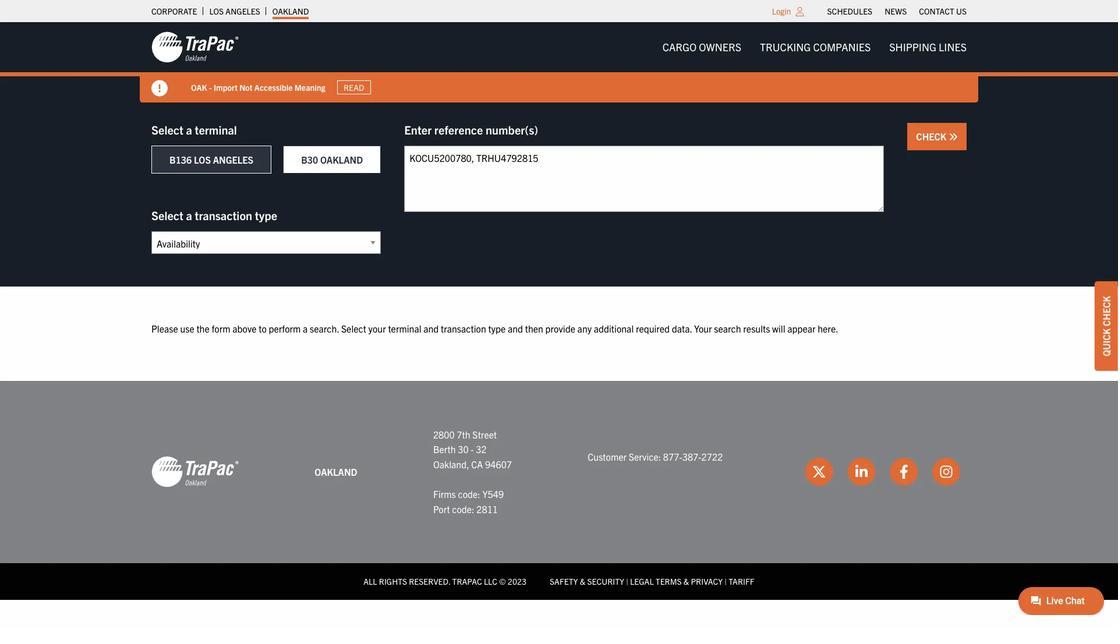 Task type: locate. For each thing, give the bounding box(es) containing it.
2 vertical spatial a
[[303, 323, 308, 334]]

select a transaction type
[[151, 208, 277, 223]]

contact us
[[920, 6, 967, 16]]

menu bar containing schedules
[[822, 3, 973, 19]]

a up b136 on the left top of the page
[[186, 122, 192, 137]]

a down b136 on the left top of the page
[[186, 208, 192, 223]]

oakland image inside footer
[[151, 456, 239, 488]]

security
[[588, 576, 625, 587]]

2800 7th street berth 30 - 32 oakland, ca 94607
[[433, 429, 512, 470]]

- right oak
[[209, 82, 212, 92]]

1 vertical spatial select
[[151, 208, 183, 223]]

©
[[500, 576, 506, 587]]

1 horizontal spatial transaction
[[441, 323, 486, 334]]

angeles down select a terminal
[[213, 154, 254, 165]]

transaction
[[195, 208, 252, 223], [441, 323, 486, 334]]

0 horizontal spatial terminal
[[195, 122, 237, 137]]

banner
[[0, 22, 1119, 103]]

0 horizontal spatial -
[[209, 82, 212, 92]]

code: up 2811
[[458, 488, 481, 500]]

2 oakland image from the top
[[151, 456, 239, 488]]

all rights reserved. trapac llc © 2023
[[364, 576, 527, 587]]

and
[[424, 323, 439, 334], [508, 323, 523, 334]]

0 vertical spatial select
[[151, 122, 183, 137]]

| left "tariff" at bottom
[[725, 576, 727, 587]]

reserved.
[[409, 576, 451, 587]]

1 vertical spatial los
[[194, 154, 211, 165]]

1 vertical spatial code:
[[452, 503, 475, 515]]

news
[[885, 6, 907, 16]]

a
[[186, 122, 192, 137], [186, 208, 192, 223], [303, 323, 308, 334]]

not
[[240, 82, 253, 92]]

1 horizontal spatial |
[[725, 576, 727, 587]]

1 & from the left
[[580, 576, 586, 587]]

legal terms & privacy link
[[630, 576, 723, 587]]

code: right port
[[452, 503, 475, 515]]

oakland image for banner containing cargo owners
[[151, 31, 239, 64]]

enter
[[404, 122, 432, 137]]

0 horizontal spatial and
[[424, 323, 439, 334]]

0 vertical spatial type
[[255, 208, 277, 223]]

b136
[[170, 154, 192, 165]]

- right the 30
[[471, 444, 474, 455]]

0 vertical spatial a
[[186, 122, 192, 137]]

0 horizontal spatial type
[[255, 208, 277, 223]]

1 vertical spatial transaction
[[441, 323, 486, 334]]

7th
[[457, 429, 471, 440]]

and right your
[[424, 323, 439, 334]]

1 vertical spatial menu bar
[[654, 35, 977, 59]]

los
[[209, 6, 224, 16], [194, 154, 211, 165]]

select up b136 on the left top of the page
[[151, 122, 183, 137]]

0 vertical spatial -
[[209, 82, 212, 92]]

cargo owners
[[663, 40, 742, 54]]

import
[[214, 82, 238, 92]]

oakland inside footer
[[315, 466, 358, 478]]

a for transaction
[[186, 208, 192, 223]]

tariff
[[729, 576, 755, 587]]

0 vertical spatial code:
[[458, 488, 481, 500]]

a left search.
[[303, 323, 308, 334]]

solid image
[[151, 80, 168, 97]]

shipping lines link
[[881, 35, 977, 59]]

solid image
[[949, 132, 958, 142]]

0 vertical spatial oakland image
[[151, 31, 239, 64]]

terminal up b136 los angeles
[[195, 122, 237, 137]]

oakland,
[[433, 458, 469, 470]]

firms
[[433, 488, 456, 500]]

| left the legal in the bottom right of the page
[[626, 576, 629, 587]]

-
[[209, 82, 212, 92], [471, 444, 474, 455]]

menu bar containing cargo owners
[[654, 35, 977, 59]]

privacy
[[691, 576, 723, 587]]

angeles
[[226, 6, 260, 16], [213, 154, 254, 165]]

type
[[255, 208, 277, 223], [488, 323, 506, 334]]

service:
[[629, 451, 661, 463]]

angeles left "oakland" link
[[226, 6, 260, 16]]

&
[[580, 576, 586, 587], [684, 576, 689, 587]]

|
[[626, 576, 629, 587], [725, 576, 727, 587]]

will
[[773, 323, 786, 334]]

trucking companies link
[[751, 35, 881, 59]]

0 vertical spatial check
[[917, 131, 949, 142]]

los right b136 on the left top of the page
[[194, 154, 211, 165]]

trucking
[[760, 40, 811, 54]]

customer
[[588, 451, 627, 463]]

number(s)
[[486, 122, 538, 137]]

select left your
[[341, 323, 366, 334]]

1 oakland image from the top
[[151, 31, 239, 64]]

form
[[212, 323, 230, 334]]

oakland image
[[151, 31, 239, 64], [151, 456, 239, 488]]

menu bar up "shipping"
[[822, 3, 973, 19]]

meaning
[[295, 82, 325, 92]]

terminal right your
[[388, 323, 422, 334]]

select for select a terminal
[[151, 122, 183, 137]]

appear
[[788, 323, 816, 334]]

0 vertical spatial transaction
[[195, 208, 252, 223]]

angeles inside los angeles link
[[226, 6, 260, 16]]

quick check
[[1101, 296, 1113, 356]]

1 horizontal spatial &
[[684, 576, 689, 587]]

2 vertical spatial oakland
[[315, 466, 358, 478]]

footer containing 2800 7th street
[[0, 381, 1119, 600]]

safety
[[550, 576, 578, 587]]

menu bar down light icon
[[654, 35, 977, 59]]

2 & from the left
[[684, 576, 689, 587]]

1 horizontal spatial type
[[488, 323, 506, 334]]

los right corporate
[[209, 6, 224, 16]]

menu bar inside banner
[[654, 35, 977, 59]]

code:
[[458, 488, 481, 500], [452, 503, 475, 515]]

use
[[180, 323, 194, 334]]

1 vertical spatial oakland image
[[151, 456, 239, 488]]

0 horizontal spatial |
[[626, 576, 629, 587]]

0 vertical spatial angeles
[[226, 6, 260, 16]]

read link
[[337, 80, 371, 94]]

firms code:  y549 port code:  2811
[[433, 488, 504, 515]]

oak - import not accessible meaning
[[191, 82, 325, 92]]

above
[[233, 323, 257, 334]]

login link
[[772, 6, 792, 16]]

1 vertical spatial -
[[471, 444, 474, 455]]

0 horizontal spatial check
[[917, 131, 949, 142]]

1 horizontal spatial and
[[508, 323, 523, 334]]

select down b136 on the left top of the page
[[151, 208, 183, 223]]

corporate link
[[151, 3, 197, 19]]

check
[[917, 131, 949, 142], [1101, 296, 1113, 326]]

1 vertical spatial terminal
[[388, 323, 422, 334]]

terminal
[[195, 122, 237, 137], [388, 323, 422, 334]]

1 vertical spatial check
[[1101, 296, 1113, 326]]

& right safety
[[580, 576, 586, 587]]

footer
[[0, 381, 1119, 600]]

oakland
[[273, 6, 309, 16], [320, 154, 363, 165], [315, 466, 358, 478]]

quick check link
[[1095, 282, 1119, 371]]

1 vertical spatial a
[[186, 208, 192, 223]]

1 horizontal spatial -
[[471, 444, 474, 455]]

berth
[[433, 444, 456, 455]]

& right terms
[[684, 576, 689, 587]]

shipping lines
[[890, 40, 967, 54]]

0 vertical spatial menu bar
[[822, 3, 973, 19]]

to
[[259, 323, 267, 334]]

and left the then
[[508, 323, 523, 334]]

0 horizontal spatial &
[[580, 576, 586, 587]]

30
[[458, 444, 469, 455]]

safety & security | legal terms & privacy | tariff
[[550, 576, 755, 587]]

387-
[[683, 451, 702, 463]]

Enter reference number(s) text field
[[404, 146, 885, 212]]

ca
[[472, 458, 483, 470]]

select a terminal
[[151, 122, 237, 137]]

menu bar
[[822, 3, 973, 19], [654, 35, 977, 59]]

news link
[[885, 3, 907, 19]]

1 | from the left
[[626, 576, 629, 587]]

0 vertical spatial terminal
[[195, 122, 237, 137]]



Task type: vqa. For each thing, say whether or not it's contained in the screenshot.
Demurrage
no



Task type: describe. For each thing, give the bounding box(es) containing it.
check button
[[908, 123, 967, 150]]

port
[[433, 503, 450, 515]]

- inside 2800 7th street berth 30 - 32 oakland, ca 94607
[[471, 444, 474, 455]]

quick
[[1101, 328, 1113, 356]]

trapac
[[452, 576, 482, 587]]

perform
[[269, 323, 301, 334]]

tariff link
[[729, 576, 755, 587]]

2 | from the left
[[725, 576, 727, 587]]

contact us link
[[920, 3, 967, 19]]

b30
[[301, 154, 318, 165]]

login
[[772, 6, 792, 16]]

please
[[151, 323, 178, 334]]

2 vertical spatial select
[[341, 323, 366, 334]]

search.
[[310, 323, 339, 334]]

shipping
[[890, 40, 937, 54]]

reference
[[435, 122, 483, 137]]

1 vertical spatial oakland
[[320, 154, 363, 165]]

b136 los angeles
[[170, 154, 254, 165]]

2722
[[702, 451, 723, 463]]

additional
[[594, 323, 634, 334]]

los angeles
[[209, 6, 260, 16]]

enter reference number(s)
[[404, 122, 538, 137]]

accessible
[[255, 82, 293, 92]]

a for terminal
[[186, 122, 192, 137]]

select for select a transaction type
[[151, 208, 183, 223]]

schedules link
[[828, 3, 873, 19]]

search
[[714, 323, 741, 334]]

lines
[[939, 40, 967, 54]]

here.
[[818, 323, 839, 334]]

2023
[[508, 576, 527, 587]]

cargo
[[663, 40, 697, 54]]

street
[[473, 429, 497, 440]]

oak
[[191, 82, 207, 92]]

cargo owners link
[[654, 35, 751, 59]]

llc
[[484, 576, 498, 587]]

your
[[695, 323, 712, 334]]

safety & security link
[[550, 576, 625, 587]]

check inside button
[[917, 131, 949, 142]]

0 vertical spatial los
[[209, 6, 224, 16]]

all
[[364, 576, 377, 587]]

then
[[525, 323, 544, 334]]

data.
[[672, 323, 692, 334]]

2811
[[477, 503, 498, 515]]

1 vertical spatial angeles
[[213, 154, 254, 165]]

rights
[[379, 576, 407, 587]]

results
[[744, 323, 770, 334]]

- inside banner
[[209, 82, 212, 92]]

corporate
[[151, 6, 197, 16]]

1 horizontal spatial check
[[1101, 296, 1113, 326]]

1 and from the left
[[424, 323, 439, 334]]

2800
[[433, 429, 455, 440]]

any
[[578, 323, 592, 334]]

94607
[[485, 458, 512, 470]]

your
[[369, 323, 386, 334]]

1 vertical spatial type
[[488, 323, 506, 334]]

schedules
[[828, 6, 873, 16]]

0 vertical spatial oakland
[[273, 6, 309, 16]]

0 horizontal spatial transaction
[[195, 208, 252, 223]]

please use the form above to perform a search. select your terminal and transaction type and then provide any additional required data. your search results will appear here.
[[151, 323, 839, 334]]

provide
[[546, 323, 576, 334]]

y549
[[483, 488, 504, 500]]

required
[[636, 323, 670, 334]]

owners
[[699, 40, 742, 54]]

b30 oakland
[[301, 154, 363, 165]]

oakland link
[[273, 3, 309, 19]]

1 horizontal spatial terminal
[[388, 323, 422, 334]]

legal
[[630, 576, 654, 587]]

los angeles link
[[209, 3, 260, 19]]

customer service: 877-387-2722
[[588, 451, 723, 463]]

us
[[957, 6, 967, 16]]

banner containing cargo owners
[[0, 22, 1119, 103]]

terms
[[656, 576, 682, 587]]

2 and from the left
[[508, 323, 523, 334]]

oakland image for footer in the bottom of the page containing 2800 7th street
[[151, 456, 239, 488]]

877-
[[664, 451, 683, 463]]

trucking companies
[[760, 40, 871, 54]]

light image
[[796, 7, 804, 16]]

32
[[476, 444, 487, 455]]

companies
[[814, 40, 871, 54]]

contact
[[920, 6, 955, 16]]



